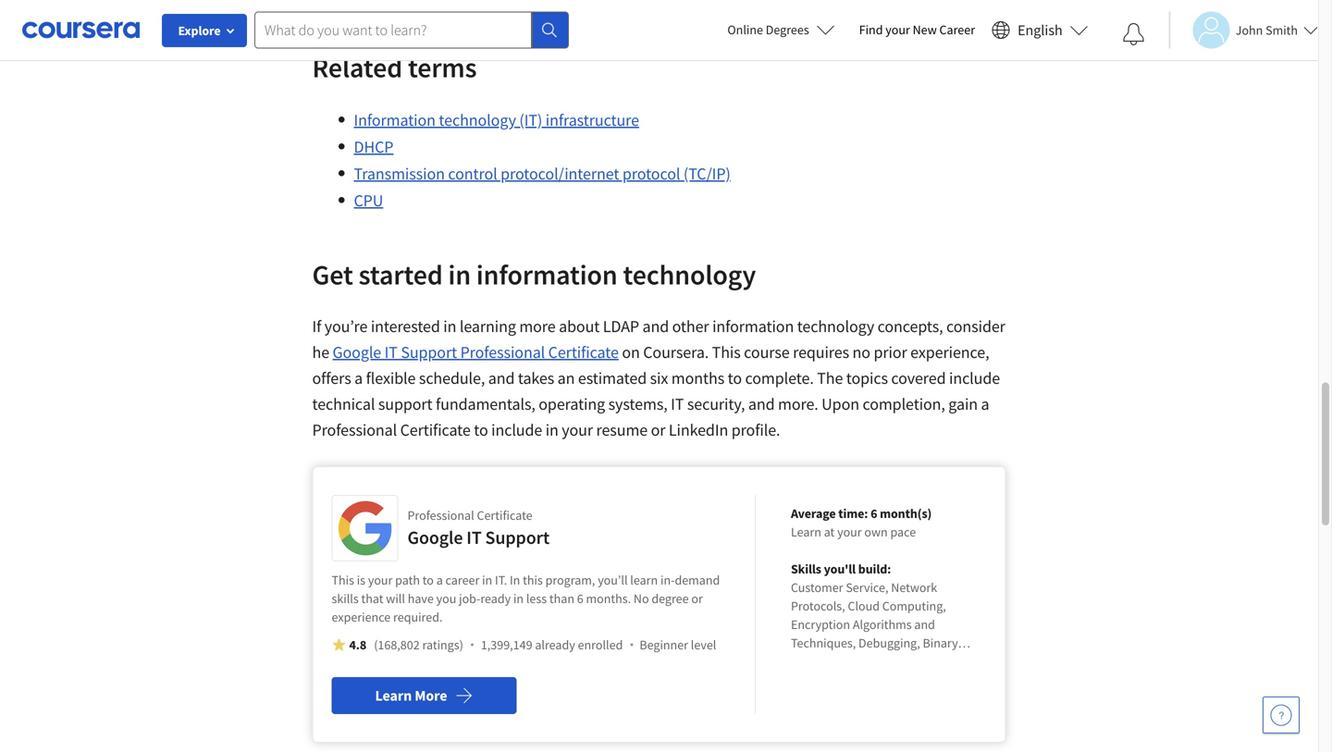 Task type: describe. For each thing, give the bounding box(es) containing it.
consider
[[946, 316, 1005, 337]]

4.8
[[349, 637, 367, 653]]

if
[[312, 316, 321, 337]]

support
[[378, 394, 433, 414]]

in inside 'on coursera. this course requires no prior experience, offers a flexible schedule, and takes an estimated six months to complete. the topics covered include technical support fundamentals, operating systems, it security, and more. upon completion, gain a professional certificate to include in your resume or linkedin profile.'
[[546, 420, 559, 440]]

infrastructure
[[546, 110, 639, 130]]

on
[[622, 342, 640, 363]]

show notifications image
[[1123, 23, 1145, 45]]

online degrees
[[728, 21, 809, 38]]

that
[[361, 590, 383, 607]]

in
[[510, 572, 520, 588]]

prior
[[874, 342, 907, 363]]

information technology (it) infrastructure link
[[354, 110, 639, 130]]

cpu link
[[354, 190, 383, 211]]

six
[[650, 368, 668, 389]]

0 vertical spatial certificate
[[548, 342, 619, 363]]

other
[[672, 316, 709, 337]]

learn more button
[[332, 677, 517, 714]]

get
[[312, 257, 353, 292]]

degree
[[652, 590, 689, 607]]

will
[[386, 590, 405, 607]]

get started in information technology
[[312, 257, 756, 292]]

it.
[[495, 572, 507, 588]]

required.
[[393, 609, 443, 625]]

career
[[445, 572, 480, 588]]

0 horizontal spatial it
[[385, 342, 398, 363]]

online degrees button
[[713, 9, 850, 50]]

about
[[559, 316, 600, 337]]

related terms
[[312, 50, 477, 85]]

complete.
[[745, 368, 814, 389]]

you
[[436, 590, 456, 607]]

in left less
[[513, 590, 524, 607]]

in left it.
[[482, 572, 492, 588]]

average time: 6 month(s) learn at your own pace
[[791, 505, 932, 540]]

What do you want to learn? text field
[[254, 12, 532, 49]]

dhcp
[[354, 136, 394, 157]]

no
[[634, 590, 649, 607]]

estimated
[[578, 368, 647, 389]]

less
[[526, 590, 547, 607]]

profile.
[[732, 420, 780, 440]]

this is your path to a career in it. in this program, you'll learn in-demand skills that will have you job-ready in less than 6 months. no degree or experience required.
[[332, 572, 720, 625]]

related
[[312, 50, 403, 85]]

online
[[728, 21, 763, 38]]

degrees
[[766, 21, 809, 38]]

protocol/internet
[[501, 163, 619, 184]]

0 vertical spatial professional
[[460, 342, 545, 363]]

or inside 'on coursera. this course requires no prior experience, offers a flexible schedule, and takes an estimated six months to complete. the topics covered include technical support fundamentals, operating systems, it security, and more. upon completion, gain a professional certificate to include in your resume or linkedin profile.'
[[651, 420, 666, 440]]

terms
[[408, 50, 477, 85]]

interested
[[371, 316, 440, 337]]

skills
[[332, 590, 359, 607]]

ldap
[[603, 316, 639, 337]]

he
[[312, 342, 329, 363]]

level
[[691, 637, 716, 653]]

learn more
[[375, 686, 447, 705]]

schedule,
[[419, 368, 485, 389]]

google image
[[337, 501, 393, 556]]

1,399,149 already enrolled
[[481, 637, 623, 653]]

path
[[395, 572, 420, 588]]

month(s)
[[880, 505, 932, 522]]

coursera image
[[22, 15, 140, 45]]

demand
[[675, 572, 720, 588]]

control
[[448, 163, 497, 184]]

learn
[[630, 572, 658, 588]]

information technology (it) infrastructure dhcp transmission control protocol/internet protocol (tc/ip) cpu
[[354, 110, 731, 211]]

career
[[940, 21, 975, 38]]

john
[[1236, 22, 1263, 38]]

average
[[791, 505, 836, 522]]

own
[[864, 524, 888, 540]]

information
[[354, 110, 436, 130]]

skills
[[791, 561, 821, 577]]

0 horizontal spatial a
[[354, 368, 363, 389]]

the
[[817, 368, 843, 389]]

flexible
[[366, 368, 416, 389]]

ready
[[480, 590, 511, 607]]

months
[[671, 368, 725, 389]]

systems,
[[608, 394, 668, 414]]

this
[[523, 572, 543, 588]]

job-
[[459, 590, 480, 607]]

an
[[558, 368, 575, 389]]

4.8 (168,802 ratings)
[[349, 637, 463, 653]]

technology inside the if you're interested in learning more about ldap and other information technology concepts, consider he
[[797, 316, 874, 337]]

certificate
[[477, 507, 532, 524]]

security,
[[687, 394, 745, 414]]

you'll
[[824, 561, 856, 577]]

operating
[[539, 394, 605, 414]]

english
[[1018, 21, 1063, 39]]

professional
[[408, 507, 474, 524]]

it inside professional certificate google it support
[[467, 526, 482, 549]]

it inside 'on coursera. this course requires no prior experience, offers a flexible schedule, and takes an estimated six months to complete. the topics covered include technical support fundamentals, operating systems, it security, and more. upon completion, gain a professional certificate to include in your resume or linkedin profile.'
[[671, 394, 684, 414]]

this inside this is your path to a career in it. in this program, you'll learn in-demand skills that will have you job-ready in less than 6 months. no degree or experience required.
[[332, 572, 354, 588]]

experience,
[[910, 342, 989, 363]]

no
[[853, 342, 871, 363]]

information inside the if you're interested in learning more about ldap and other information technology concepts, consider he
[[712, 316, 794, 337]]

and inside the if you're interested in learning more about ldap and other information technology concepts, consider he
[[642, 316, 669, 337]]

support inside professional certificate google it support
[[485, 526, 550, 549]]



Task type: vqa. For each thing, say whether or not it's contained in the screenshot.
New
yes



Task type: locate. For each thing, give the bounding box(es) containing it.
coursera.
[[643, 342, 709, 363]]

you'll
[[598, 572, 628, 588]]

6 inside average time: 6 month(s) learn at your own pace
[[871, 505, 877, 522]]

1 horizontal spatial a
[[436, 572, 443, 588]]

0 horizontal spatial or
[[651, 420, 666, 440]]

in inside the if you're interested in learning more about ldap and other information technology concepts, consider he
[[443, 316, 456, 337]]

1 horizontal spatial 6
[[871, 505, 877, 522]]

help center image
[[1270, 704, 1292, 726]]

1 horizontal spatial and
[[642, 316, 669, 337]]

6 up own at the right of page
[[871, 505, 877, 522]]

you're
[[325, 316, 368, 337]]

in right started
[[448, 257, 471, 292]]

more.
[[778, 394, 818, 414]]

2 horizontal spatial technology
[[797, 316, 874, 337]]

0 vertical spatial and
[[642, 316, 669, 337]]

or down demand
[[691, 590, 703, 607]]

information up more
[[476, 257, 618, 292]]

1 vertical spatial this
[[332, 572, 354, 588]]

2 horizontal spatial to
[[728, 368, 742, 389]]

offers
[[312, 368, 351, 389]]

linkedin
[[669, 420, 728, 440]]

english button
[[984, 0, 1096, 60]]

upon
[[822, 394, 859, 414]]

john smith button
[[1169, 12, 1318, 49]]

google it support professional certificate link
[[333, 342, 619, 363]]

1 horizontal spatial professional
[[460, 342, 545, 363]]

(168,802
[[374, 637, 420, 653]]

smith
[[1266, 22, 1298, 38]]

learn down average on the right bottom of the page
[[791, 524, 821, 540]]

john smith
[[1236, 22, 1298, 38]]

2 horizontal spatial and
[[748, 394, 775, 414]]

google inside professional certificate google it support
[[408, 526, 463, 549]]

support
[[401, 342, 457, 363], [485, 526, 550, 549]]

1 vertical spatial 6
[[577, 590, 584, 607]]

1 vertical spatial google
[[408, 526, 463, 549]]

2 vertical spatial to
[[423, 572, 434, 588]]

your inside this is your path to a career in it. in this program, you'll learn in-demand skills that will have you job-ready in less than 6 months. no degree or experience required.
[[368, 572, 393, 588]]

your down operating
[[562, 420, 593, 440]]

find
[[859, 21, 883, 38]]

professional inside 'on coursera. this course requires no prior experience, offers a flexible schedule, and takes an estimated six months to complete. the topics covered include technical support fundamentals, operating systems, it security, and more. upon completion, gain a professional certificate to include in your resume or linkedin profile.'
[[312, 420, 397, 440]]

1 horizontal spatial support
[[485, 526, 550, 549]]

to inside this is your path to a career in it. in this program, you'll learn in-demand skills that will have you job-ready in less than 6 months. no degree or experience required.
[[423, 572, 434, 588]]

1 vertical spatial support
[[485, 526, 550, 549]]

0 horizontal spatial professional
[[312, 420, 397, 440]]

it down months
[[671, 394, 684, 414]]

1 vertical spatial to
[[474, 420, 488, 440]]

and up "coursera."
[[642, 316, 669, 337]]

or
[[651, 420, 666, 440], [691, 590, 703, 607]]

this up months
[[712, 342, 741, 363]]

your inside average time: 6 month(s) learn at your own pace
[[837, 524, 862, 540]]

0 vertical spatial technology
[[439, 110, 516, 130]]

support down certificate
[[485, 526, 550, 549]]

cpu
[[354, 190, 383, 211]]

and up fundamentals,
[[488, 368, 515, 389]]

transmission
[[354, 163, 445, 184]]

it up flexible
[[385, 342, 398, 363]]

experience
[[332, 609, 391, 625]]

requires
[[793, 342, 849, 363]]

2 horizontal spatial a
[[981, 394, 989, 414]]

professional certificate google it support
[[408, 507, 550, 549]]

(it)
[[519, 110, 542, 130]]

1 horizontal spatial technology
[[623, 257, 756, 292]]

is
[[357, 572, 365, 588]]

to up security,
[[728, 368, 742, 389]]

1 vertical spatial certificate
[[400, 420, 471, 440]]

1 vertical spatial learn
[[375, 686, 412, 705]]

or inside this is your path to a career in it. in this program, you'll learn in-demand skills that will have you job-ready in less than 6 months. no degree or experience required.
[[691, 590, 703, 607]]

1,399,149
[[481, 637, 532, 653]]

skills you'll build:
[[791, 561, 891, 577]]

google
[[333, 342, 381, 363], [408, 526, 463, 549]]

a up you
[[436, 572, 443, 588]]

1 horizontal spatial information
[[712, 316, 794, 337]]

0 vertical spatial this
[[712, 342, 741, 363]]

find your new career link
[[850, 19, 984, 42]]

1 horizontal spatial certificate
[[548, 342, 619, 363]]

include up gain
[[949, 368, 1000, 389]]

and up the profile.
[[748, 394, 775, 414]]

completion,
[[863, 394, 945, 414]]

already
[[535, 637, 575, 653]]

0 horizontal spatial and
[[488, 368, 515, 389]]

0 horizontal spatial google
[[333, 342, 381, 363]]

certificate inside 'on coursera. this course requires no prior experience, offers a flexible schedule, and takes an estimated six months to complete. the topics covered include technical support fundamentals, operating systems, it security, and more. upon completion, gain a professional certificate to include in your resume or linkedin profile.'
[[400, 420, 471, 440]]

0 vertical spatial support
[[401, 342, 457, 363]]

1 horizontal spatial google
[[408, 526, 463, 549]]

0 horizontal spatial include
[[491, 420, 542, 440]]

2 vertical spatial and
[[748, 394, 775, 414]]

1 vertical spatial a
[[981, 394, 989, 414]]

0 horizontal spatial learn
[[375, 686, 412, 705]]

google down the professional
[[408, 526, 463, 549]]

technology up requires
[[797, 316, 874, 337]]

explore button
[[162, 14, 247, 47]]

certificate down support
[[400, 420, 471, 440]]

information
[[476, 257, 618, 292], [712, 316, 794, 337]]

program,
[[545, 572, 595, 588]]

0 horizontal spatial support
[[401, 342, 457, 363]]

1 horizontal spatial to
[[474, 420, 488, 440]]

learn inside average time: 6 month(s) learn at your own pace
[[791, 524, 821, 540]]

learn left more at bottom
[[375, 686, 412, 705]]

or down systems,
[[651, 420, 666, 440]]

in down operating
[[546, 420, 559, 440]]

this inside 'on coursera. this course requires no prior experience, offers a flexible schedule, and takes an estimated six months to complete. the topics covered include technical support fundamentals, operating systems, it security, and more. upon completion, gain a professional certificate to include in your resume or linkedin profile.'
[[712, 342, 741, 363]]

to up have
[[423, 572, 434, 588]]

0 vertical spatial or
[[651, 420, 666, 440]]

a inside this is your path to a career in it. in this program, you'll learn in-demand skills that will have you job-ready in less than 6 months. no degree or experience required.
[[436, 572, 443, 588]]

include
[[949, 368, 1000, 389], [491, 420, 542, 440]]

build:
[[858, 561, 891, 577]]

and
[[642, 316, 669, 337], [488, 368, 515, 389], [748, 394, 775, 414]]

your right find
[[886, 21, 910, 38]]

more
[[415, 686, 447, 705]]

professional down learning
[[460, 342, 545, 363]]

pace
[[890, 524, 916, 540]]

time:
[[838, 505, 868, 522]]

enrolled
[[578, 637, 623, 653]]

0 horizontal spatial certificate
[[400, 420, 471, 440]]

in up google it support professional certificate
[[443, 316, 456, 337]]

0 vertical spatial google
[[333, 342, 381, 363]]

1 horizontal spatial this
[[712, 342, 741, 363]]

None search field
[[254, 12, 569, 49]]

technical
[[312, 394, 375, 414]]

professional down technical
[[312, 420, 397, 440]]

resume
[[596, 420, 648, 440]]

your right the is
[[368, 572, 393, 588]]

2 horizontal spatial it
[[671, 394, 684, 414]]

0 horizontal spatial information
[[476, 257, 618, 292]]

6 right than
[[577, 590, 584, 607]]

learn inside button
[[375, 686, 412, 705]]

support up schedule, at the left of the page
[[401, 342, 457, 363]]

0 vertical spatial learn
[[791, 524, 821, 540]]

2 vertical spatial technology
[[797, 316, 874, 337]]

0 vertical spatial 6
[[871, 505, 877, 522]]

more
[[519, 316, 556, 337]]

google down you're
[[333, 342, 381, 363]]

1 vertical spatial technology
[[623, 257, 756, 292]]

1 vertical spatial professional
[[312, 420, 397, 440]]

0 vertical spatial a
[[354, 368, 363, 389]]

0 horizontal spatial to
[[423, 572, 434, 588]]

1 vertical spatial information
[[712, 316, 794, 337]]

it down certificate
[[467, 526, 482, 549]]

1 vertical spatial it
[[671, 394, 684, 414]]

technology left (it)
[[439, 110, 516, 130]]

at
[[824, 524, 835, 540]]

1 vertical spatial and
[[488, 368, 515, 389]]

technology up "other"
[[623, 257, 756, 292]]

your down time:
[[837, 524, 862, 540]]

a right the offers
[[354, 368, 363, 389]]

started
[[359, 257, 443, 292]]

technology
[[439, 110, 516, 130], [623, 257, 756, 292], [797, 316, 874, 337]]

certificate
[[548, 342, 619, 363], [400, 420, 471, 440]]

2 vertical spatial a
[[436, 572, 443, 588]]

to down fundamentals,
[[474, 420, 488, 440]]

gain
[[949, 394, 978, 414]]

information up course
[[712, 316, 794, 337]]

2 vertical spatial it
[[467, 526, 482, 549]]

takes
[[518, 368, 554, 389]]

if you're interested in learning more about ldap and other information technology concepts, consider he
[[312, 316, 1005, 363]]

months.
[[586, 590, 631, 607]]

it
[[385, 342, 398, 363], [671, 394, 684, 414], [467, 526, 482, 549]]

a
[[354, 368, 363, 389], [981, 394, 989, 414], [436, 572, 443, 588]]

certificate down about
[[548, 342, 619, 363]]

this left the is
[[332, 572, 354, 588]]

1 horizontal spatial or
[[691, 590, 703, 607]]

0 horizontal spatial 6
[[577, 590, 584, 607]]

1 horizontal spatial learn
[[791, 524, 821, 540]]

protocol
[[622, 163, 680, 184]]

to
[[728, 368, 742, 389], [474, 420, 488, 440], [423, 572, 434, 588]]

0 vertical spatial include
[[949, 368, 1000, 389]]

explore
[[178, 22, 221, 39]]

fundamentals,
[[436, 394, 535, 414]]

0 vertical spatial information
[[476, 257, 618, 292]]

1 vertical spatial include
[[491, 420, 542, 440]]

this
[[712, 342, 741, 363], [332, 572, 354, 588]]

include down fundamentals,
[[491, 420, 542, 440]]

your
[[886, 21, 910, 38], [562, 420, 593, 440], [837, 524, 862, 540], [368, 572, 393, 588]]

1 vertical spatial or
[[691, 590, 703, 607]]

0 vertical spatial to
[[728, 368, 742, 389]]

6 inside this is your path to a career in it. in this program, you'll learn in-demand skills that will have you job-ready in less than 6 months. no degree or experience required.
[[577, 590, 584, 607]]

0 horizontal spatial technology
[[439, 110, 516, 130]]

1 horizontal spatial it
[[467, 526, 482, 549]]

0 horizontal spatial this
[[332, 572, 354, 588]]

1 horizontal spatial include
[[949, 368, 1000, 389]]

beginner
[[640, 637, 688, 653]]

course
[[744, 342, 790, 363]]

your inside 'on coursera. this course requires no prior experience, offers a flexible schedule, and takes an estimated six months to complete. the topics covered include technical support fundamentals, operating systems, it security, and more. upon completion, gain a professional certificate to include in your resume or linkedin profile.'
[[562, 420, 593, 440]]

technology inside information technology (it) infrastructure dhcp transmission control protocol/internet protocol (tc/ip) cpu
[[439, 110, 516, 130]]

a right gain
[[981, 394, 989, 414]]

learn
[[791, 524, 821, 540], [375, 686, 412, 705]]

0 vertical spatial it
[[385, 342, 398, 363]]

new
[[913, 21, 937, 38]]



